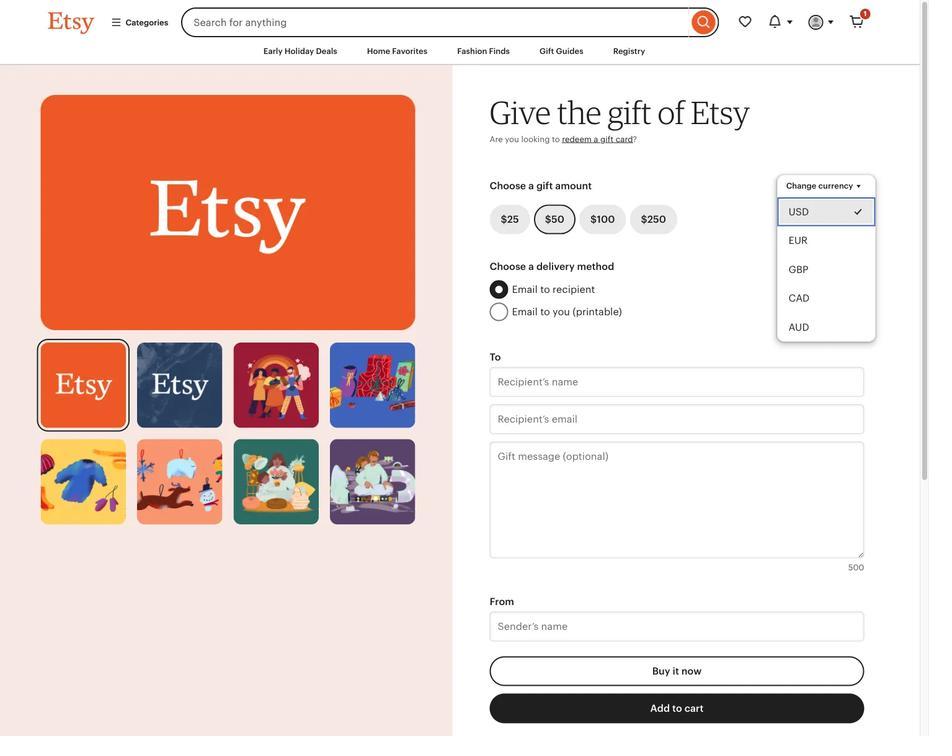 Task type: vqa. For each thing, say whether or not it's contained in the screenshot.
the bottommost the room
no



Task type: locate. For each thing, give the bounding box(es) containing it.
to
[[552, 135, 560, 144], [541, 284, 551, 295], [541, 306, 551, 317], [673, 703, 683, 714]]

to for add to cart
[[673, 703, 683, 714]]

illustration of a child giving an adult a pot of flowers, surrounded by cozy furniture and plants, on a green background image
[[234, 439, 319, 524]]

card
[[616, 135, 634, 144]]

choose down $25
[[490, 261, 527, 272]]

from
[[490, 596, 515, 607]]

early
[[264, 46, 283, 56]]

to down email to recipient
[[541, 306, 551, 317]]

aud button
[[778, 313, 876, 342]]

eur
[[789, 235, 809, 246]]

a left delivery
[[529, 261, 535, 272]]

choose up $25
[[490, 180, 527, 191]]

favorites
[[393, 46, 428, 56]]

you inside give the gift of etsy are you looking to redeem a gift card ?
[[505, 135, 520, 144]]

you down email to recipient
[[553, 306, 571, 317]]

registry
[[614, 46, 646, 56]]

you
[[505, 135, 520, 144], [553, 306, 571, 317]]

email for email to you (printable)
[[512, 306, 538, 317]]

email
[[512, 284, 538, 295], [512, 306, 538, 317]]

gbp button
[[778, 255, 876, 284]]

0 vertical spatial gift
[[608, 93, 652, 132]]

menu bar
[[26, 37, 895, 65]]

choose a delivery method
[[490, 261, 615, 272]]

Recipient's name text field
[[490, 367, 865, 397]]

to left cart
[[673, 703, 683, 714]]

email down 'choose a delivery method'
[[512, 284, 538, 295]]

fashion finds
[[458, 46, 510, 56]]

fashion finds link
[[448, 40, 520, 62]]

2 vertical spatial a
[[529, 261, 535, 272]]

to down 'choose a delivery method'
[[541, 284, 551, 295]]

a
[[594, 135, 599, 144], [529, 180, 535, 191], [529, 261, 535, 272]]

gbp
[[789, 264, 809, 275]]

a for choose a gift amount
[[529, 180, 535, 191]]

registry link
[[604, 40, 655, 62]]

cad
[[789, 293, 811, 304]]

redeem a gift card link
[[563, 135, 634, 144]]

to inside give the gift of etsy are you looking to redeem a gift card ?
[[552, 135, 560, 144]]

deals
[[316, 46, 338, 56]]

1 choose from the top
[[490, 180, 527, 191]]

delivery
[[537, 261, 575, 272]]

a right redeem
[[594, 135, 599, 144]]

holiday
[[285, 46, 314, 56]]

$100
[[591, 214, 616, 225]]

?
[[634, 135, 638, 144]]

1
[[865, 10, 868, 18]]

email for email to recipient
[[512, 284, 538, 295]]

gift
[[608, 93, 652, 132], [601, 135, 614, 144], [537, 180, 553, 191]]

gift guides link
[[531, 40, 593, 62]]

a left amount
[[529, 180, 535, 191]]

1 vertical spatial a
[[529, 180, 535, 191]]

500
[[849, 563, 865, 572]]

gift up the "card"
[[608, 93, 652, 132]]

categories banner
[[26, 0, 895, 37]]

Recipient's email email field
[[490, 404, 865, 434]]

None search field
[[181, 7, 720, 37]]

2 choose from the top
[[490, 261, 527, 272]]

gift left the "card"
[[601, 135, 614, 144]]

menu
[[778, 175, 877, 342]]

0 vertical spatial etsy logo on an orange background image
[[41, 95, 416, 330]]

choose for choose a gift amount
[[490, 180, 527, 191]]

to inside button
[[673, 703, 683, 714]]

categories button
[[102, 11, 178, 34]]

gift
[[540, 46, 555, 56]]

choose
[[490, 180, 527, 191], [490, 261, 527, 272]]

give
[[490, 93, 551, 132]]

0 vertical spatial choose
[[490, 180, 527, 191]]

1 vertical spatial you
[[553, 306, 571, 317]]

usd button
[[778, 198, 876, 226]]

2 email from the top
[[512, 306, 538, 317]]

0 horizontal spatial you
[[505, 135, 520, 144]]

1 etsy logo on an orange background image from the top
[[41, 95, 416, 330]]

looking
[[522, 135, 550, 144]]

gift left amount
[[537, 180, 553, 191]]

currency
[[819, 181, 854, 190]]

menu containing usd
[[778, 175, 877, 342]]

usd
[[789, 206, 810, 218]]

email down email to recipient
[[512, 306, 538, 317]]

the
[[558, 93, 602, 132]]

to right looking
[[552, 135, 560, 144]]

etsy
[[691, 93, 751, 132]]

eur button
[[778, 226, 876, 255]]

now
[[682, 666, 702, 677]]

aud
[[789, 322, 810, 333]]

add
[[651, 703, 671, 714]]

cart
[[685, 703, 704, 714]]

Search for anything text field
[[181, 7, 689, 37]]

email to recipient
[[512, 284, 596, 295]]

(printable)
[[573, 306, 623, 317]]

1 vertical spatial email
[[512, 306, 538, 317]]

0 vertical spatial a
[[594, 135, 599, 144]]

buy it now
[[653, 666, 702, 677]]

0 vertical spatial you
[[505, 135, 520, 144]]

etsy logo on an orange background image
[[41, 95, 416, 330], [41, 343, 126, 428]]

menu bar containing early holiday deals
[[26, 37, 895, 65]]

0 vertical spatial email
[[512, 284, 538, 295]]

1 vertical spatial choose
[[490, 261, 527, 272]]

home favorites
[[367, 46, 428, 56]]

you right are
[[505, 135, 520, 144]]

categories
[[126, 18, 168, 27]]

2 vertical spatial gift
[[537, 180, 553, 191]]

illustration of presents wrapped with wrapping paper and ribbons on a blue background image
[[330, 343, 416, 428]]

1 vertical spatial etsy logo on an orange background image
[[41, 343, 126, 428]]

1 email from the top
[[512, 284, 538, 295]]



Task type: describe. For each thing, give the bounding box(es) containing it.
home
[[367, 46, 391, 56]]

none search field inside categories banner
[[181, 7, 720, 37]]

it
[[673, 666, 680, 677]]

1 link
[[843, 7, 873, 37]]

1 vertical spatial gift
[[601, 135, 614, 144]]

method
[[578, 261, 615, 272]]

buy
[[653, 666, 671, 677]]

Gift message (optional) text field
[[490, 442, 865, 558]]

illustration of a sweater, hat, scarf, socks, and gloves on a yellow background image
[[41, 439, 126, 524]]

are
[[490, 135, 503, 144]]

illustration of a child and an adult playing with a toy train set, on a dark purple background image
[[330, 439, 416, 524]]

Sender's name text field
[[490, 612, 865, 642]]

give the gift of etsy are you looking to redeem a gift card ?
[[490, 93, 751, 144]]

recipient
[[553, 284, 596, 295]]

gift for amount
[[537, 180, 553, 191]]

$250
[[642, 214, 667, 225]]

add to cart
[[651, 703, 704, 714]]

illustration of assorted holiday ornaments on a light orange background image
[[137, 439, 223, 524]]

early holiday deals
[[264, 46, 338, 56]]

gift guides
[[540, 46, 584, 56]]

1 horizontal spatial you
[[553, 306, 571, 317]]

email to you (printable)
[[512, 306, 623, 317]]

to for email to recipient
[[541, 284, 551, 295]]

to
[[490, 352, 501, 363]]

home favorites link
[[358, 40, 437, 62]]

gift for of
[[608, 93, 652, 132]]

$25
[[501, 214, 519, 225]]

early holiday deals link
[[254, 40, 347, 62]]

2 etsy logo on an orange background image from the top
[[41, 343, 126, 428]]

illustration of three etsy sellers standing in front of a rainbow on a dark red background image
[[234, 343, 319, 428]]

of
[[658, 93, 685, 132]]

guides
[[557, 46, 584, 56]]

etsy logo on a dark blue background image
[[137, 343, 223, 428]]

a inside give the gift of etsy are you looking to redeem a gift card ?
[[594, 135, 599, 144]]

fashion
[[458, 46, 488, 56]]

choose a gift amount
[[490, 180, 592, 191]]

$50
[[546, 214, 565, 225]]

amount
[[556, 180, 592, 191]]

cad button
[[778, 284, 876, 313]]

choose for choose a delivery method
[[490, 261, 527, 272]]

change currency button
[[778, 175, 874, 197]]

add to cart button
[[490, 694, 865, 723]]

a for choose a delivery method
[[529, 261, 535, 272]]

finds
[[490, 46, 510, 56]]

change
[[787, 181, 817, 190]]

buy it now button
[[490, 656, 865, 686]]

to for email to you (printable)
[[541, 306, 551, 317]]

redeem
[[563, 135, 592, 144]]

change currency
[[787, 181, 854, 190]]



